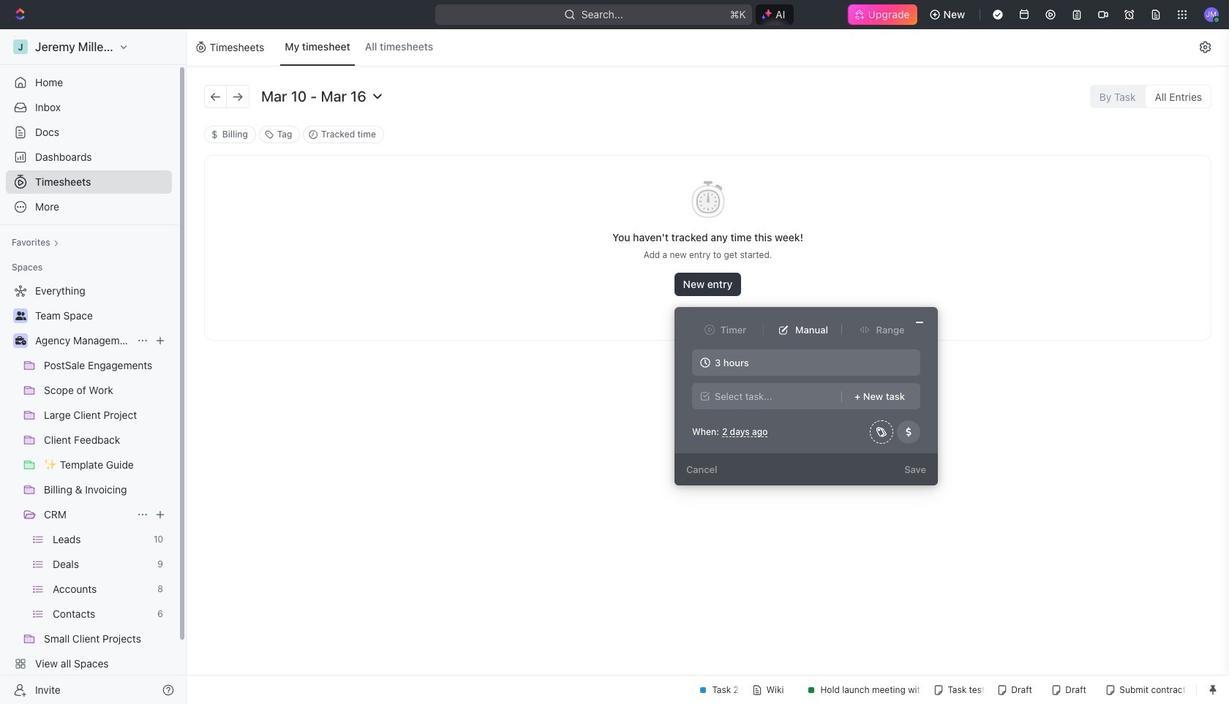 Task type: describe. For each thing, give the bounding box(es) containing it.
sidebar navigation
[[0, 29, 187, 705]]

Enter time e.g. 3 hours 20 mins text field
[[692, 350, 921, 376]]



Task type: locate. For each thing, give the bounding box(es) containing it.
tree inside sidebar navigation
[[6, 280, 172, 701]]

business time image
[[15, 337, 26, 345]]

tree
[[6, 280, 172, 701]]



Task type: vqa. For each thing, say whether or not it's contained in the screenshot.
bottommost Add
no



